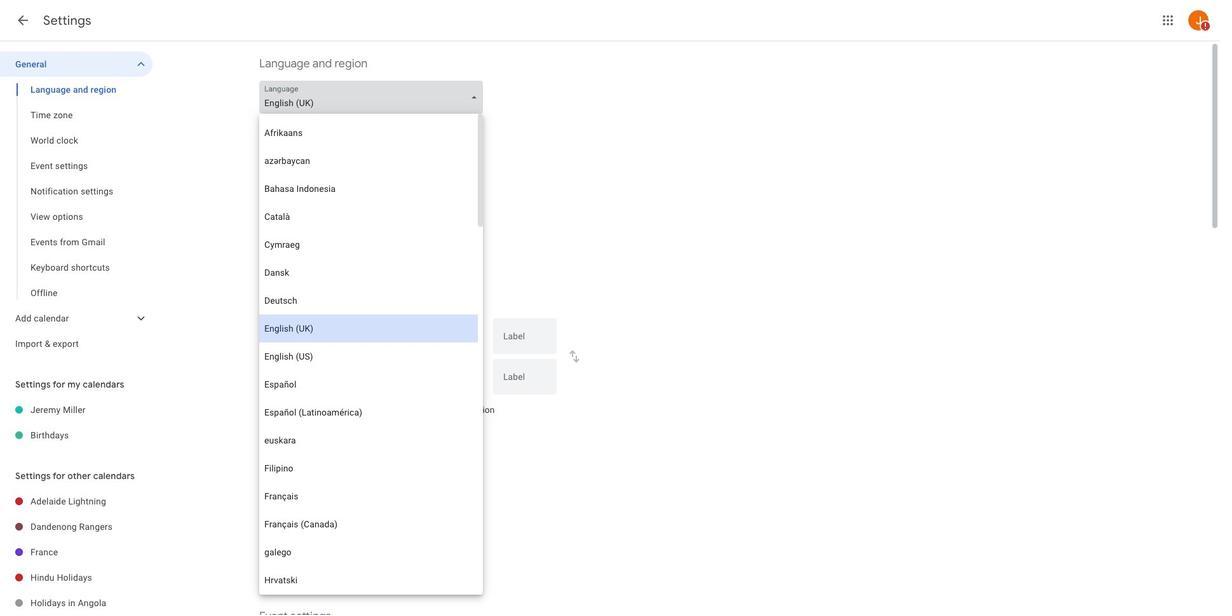 Task type: locate. For each thing, give the bounding box(es) containing it.
1 tree from the top
[[0, 52, 153, 357]]

tree
[[0, 52, 153, 357], [0, 397, 153, 448], [0, 489, 153, 616]]

afrikaans option
[[259, 119, 478, 147]]

cymraeg option
[[259, 231, 478, 259]]

0 vertical spatial tree
[[0, 52, 153, 357]]

jeremy miller tree item
[[0, 397, 153, 423]]

heading
[[43, 13, 91, 29]]

None field
[[259, 81, 488, 114]]

3 tree from the top
[[0, 489, 153, 616]]

2 tree from the top
[[0, 397, 153, 448]]

adelaide lightning tree item
[[0, 489, 153, 514]]

català option
[[259, 203, 478, 231]]

2 vertical spatial tree
[[0, 489, 153, 616]]

group
[[0, 77, 153, 306]]

birthdays tree item
[[0, 423, 153, 448]]

dansk option
[[259, 259, 478, 287]]

Label for primary time zone. text field
[[504, 332, 547, 350]]

english (uk)‎ option
[[259, 315, 478, 343]]

1 vertical spatial tree
[[0, 397, 153, 448]]

go back image
[[15, 13, 31, 28]]



Task type: vqa. For each thing, say whether or not it's contained in the screenshot.
heading in the left top of the page
yes



Task type: describe. For each thing, give the bounding box(es) containing it.
euskara option
[[259, 427, 478, 455]]

español option
[[259, 371, 478, 399]]

language list box
[[259, 114, 478, 616]]

azərbaycan option
[[259, 147, 478, 175]]

english (us)‎ option
[[259, 343, 478, 371]]

deutsch option
[[259, 287, 478, 315]]

español (latinoamérica)‎ option
[[259, 399, 478, 427]]

isizulu option
[[259, 595, 478, 616]]

hrvatski option
[[259, 567, 478, 595]]

bahasa indonesia option
[[259, 175, 478, 203]]

france tree item
[[0, 540, 153, 565]]

français (canada)‎ option
[[259, 511, 478, 539]]

hindu holidays tree item
[[0, 565, 153, 591]]

filipino option
[[259, 455, 478, 483]]

Label for secondary time zone. text field
[[504, 373, 547, 390]]

general tree item
[[0, 52, 153, 77]]

galego option
[[259, 539, 478, 567]]

holidays in angola tree item
[[0, 591, 153, 616]]

dandenong rangers tree item
[[0, 514, 153, 540]]

français option
[[259, 483, 478, 511]]



